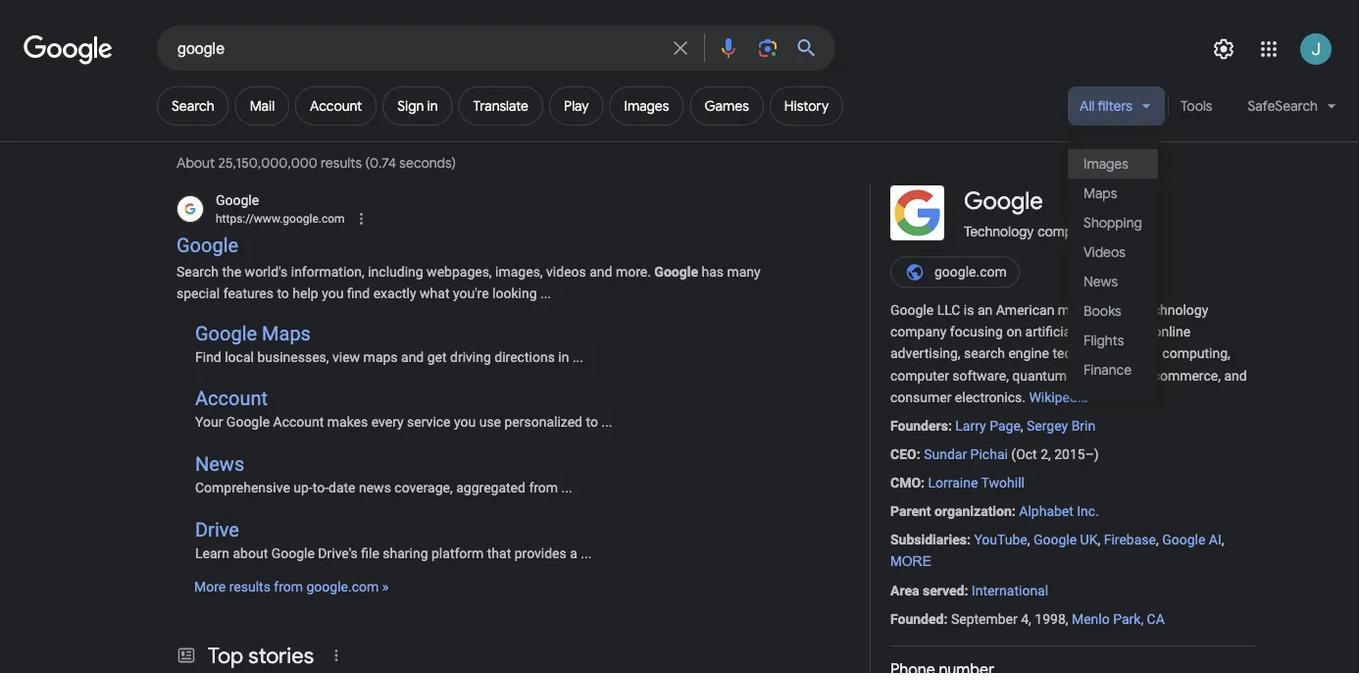 Task type: locate. For each thing, give the bounding box(es) containing it.
you inside has many special features to help you find exactly what you're looking ...
[[322, 286, 344, 302]]

https://www.google.com
[[216, 212, 345, 226]]

advertising,
[[891, 346, 961, 362]]

...
[[573, 349, 584, 365], [602, 414, 613, 430], [562, 480, 573, 496], [581, 545, 592, 561]]

local
[[225, 349, 254, 365]]

to-
[[313, 480, 329, 496]]

google inside google https://www.google.com
[[216, 192, 259, 208]]

0 vertical spatial account
[[310, 97, 362, 115]]

0 vertical spatial account link
[[295, 86, 377, 126]]

0 horizontal spatial to
[[277, 286, 289, 302]]

account up 'about 25,150,000,000 results (0.74 seconds)' in the left of the page
[[310, 97, 362, 115]]

Search search field
[[178, 37, 657, 62]]

... up a
[[562, 480, 573, 496]]

menu
[[1069, 133, 1159, 400]]

25,150,000,000
[[218, 155, 318, 172]]

get
[[428, 349, 447, 365]]

google maps find local businesses, view maps and get driving directions in ...
[[195, 322, 584, 365]]

sign
[[398, 97, 424, 115]]

area served : international
[[891, 582, 1049, 598]]

google up more results from google.com »
[[272, 545, 315, 561]]

images link
[[610, 86, 684, 126], [1069, 149, 1159, 179]]

top stories
[[208, 642, 314, 669]]

stories
[[249, 642, 314, 669]]

news link up comprehensive
[[195, 453, 245, 476]]

play link
[[549, 86, 604, 126]]

news inside news link
[[1084, 273, 1119, 290]]

google left llc
[[891, 302, 934, 318]]

google inside google maps find local businesses, view maps and get driving directions in ...
[[195, 322, 257, 345]]

news link down videos at the right of page
[[1069, 267, 1159, 296]]

maps inside google maps find local businesses, view maps and get driving directions in ...
[[262, 322, 311, 345]]

: inside subsidiaries : youtube , google uk , firebase , google ai , more
[[967, 532, 971, 548]]

: down served
[[944, 611, 948, 627]]

larry page link
[[956, 418, 1021, 434]]

founded : september 4, 1998, menlo park, ca
[[891, 611, 1166, 627]]

1 horizontal spatial images
[[1084, 155, 1129, 173]]

menlo
[[1072, 611, 1110, 627]]

driving
[[450, 349, 491, 365]]

1 vertical spatial news link
[[195, 453, 245, 476]]

google heading
[[965, 186, 1044, 216]]

exactly
[[374, 286, 417, 302]]

0 horizontal spatial and
[[401, 349, 424, 365]]

account up your
[[195, 387, 268, 410]]

news for news comprehensive up-to-date news coverage, aggregated from ...
[[195, 453, 245, 476]]

google inside 'account your google account makes every service you use personalized to ...'
[[227, 414, 270, 430]]

: left sundar
[[917, 446, 921, 462]]

results left the (0.74 at left top
[[321, 155, 362, 172]]

sundar
[[924, 446, 968, 462]]

maps
[[364, 349, 398, 365]]

1 horizontal spatial company
[[1038, 223, 1095, 239]]

account inside "link"
[[310, 97, 362, 115]]

top
[[208, 642, 244, 669]]

2 vertical spatial and
[[1225, 367, 1248, 384]]

and right commerce, at the bottom right of the page
[[1225, 367, 1248, 384]]

google up local
[[195, 322, 257, 345]]

company up advertising,
[[891, 324, 947, 340]]

: for lorraine
[[921, 475, 925, 491]]

maps
[[1084, 184, 1118, 202], [262, 322, 311, 345]]

coverage,
[[395, 480, 453, 496]]

ceo
[[891, 446, 917, 462]]

drive's
[[318, 545, 358, 561]]

0 vertical spatial images
[[625, 97, 670, 115]]

page
[[990, 418, 1021, 434]]

more
[[194, 579, 226, 595]]

0 vertical spatial to
[[277, 286, 289, 302]]

0 horizontal spatial you
[[322, 286, 344, 302]]

1 vertical spatial to
[[586, 414, 598, 430]]

: down twohill
[[1012, 503, 1016, 519]]

news up multinational
[[1084, 273, 1119, 290]]

and left more.
[[590, 264, 613, 280]]

1 horizontal spatial you
[[454, 414, 476, 430]]

more
[[891, 554, 932, 569]]

: for sundar
[[917, 446, 921, 462]]

: left lorraine
[[921, 475, 925, 491]]

0 vertical spatial from
[[529, 480, 558, 496]]

(oct
[[1012, 446, 1038, 462]]

0 horizontal spatial maps
[[262, 322, 311, 345]]

1 vertical spatial news
[[195, 453, 245, 476]]

founders : larry page , sergey brin
[[891, 418, 1096, 434]]

firebase link
[[1105, 532, 1157, 548]]

None search field
[[0, 25, 836, 71]]

: for youtube
[[967, 532, 971, 548]]

1 vertical spatial you
[[454, 414, 476, 430]]

0 horizontal spatial images
[[625, 97, 670, 115]]

all filters button
[[1069, 86, 1166, 133]]

account for account your google account makes every service you use personalized to ...
[[195, 387, 268, 410]]

you down information,
[[322, 286, 344, 302]]

google ai link
[[1163, 532, 1222, 548]]

google llc is an american multinational technology company focusing on artificial intelligence, online advertising, search engine technology, cloud computing, computer software, quantum computing, e-commerce, and consumer electronics.
[[891, 302, 1248, 405]]

google right your
[[227, 414, 270, 430]]

... inside google maps find local businesses, view maps and get driving directions in ...
[[573, 349, 584, 365]]

games
[[705, 97, 749, 115]]

news link
[[1069, 267, 1159, 296], [195, 453, 245, 476]]

1 vertical spatial search
[[177, 264, 219, 280]]

all
[[1080, 97, 1095, 115]]

including
[[368, 264, 424, 280]]

search up special
[[177, 264, 219, 280]]

images up maps "link" on the top right
[[1084, 155, 1129, 173]]

0 horizontal spatial computing,
[[1071, 367, 1139, 384]]

add account element
[[310, 97, 362, 115]]

to inside 'account your google account makes every service you use personalized to ...'
[[586, 414, 598, 430]]

images link down all filters dropdown button
[[1069, 149, 1159, 179]]

technology company
[[965, 223, 1095, 239]]

: left larry
[[949, 418, 953, 434]]

0 horizontal spatial account link
[[195, 387, 268, 410]]

search
[[965, 346, 1006, 362]]

in right sign
[[427, 97, 438, 115]]

0 horizontal spatial company
[[891, 324, 947, 340]]

0 vertical spatial images link
[[610, 86, 684, 126]]

news comprehensive up-to-date news coverage, aggregated from ...
[[195, 453, 573, 496]]

tools
[[1181, 97, 1213, 115]]

0 horizontal spatial from
[[274, 579, 303, 595]]

images,
[[496, 264, 543, 280]]

... right a
[[581, 545, 592, 561]]

to left help
[[277, 286, 289, 302]]

1 vertical spatial computing,
[[1071, 367, 1139, 384]]

finance link
[[1069, 355, 1159, 385]]

add history element
[[785, 97, 829, 115]]

1 horizontal spatial to
[[586, 414, 598, 430]]

uk
[[1081, 532, 1098, 548]]

account link up your
[[195, 387, 268, 410]]

google image
[[24, 35, 114, 65]]

search up the about
[[172, 97, 215, 115]]

2 horizontal spatial and
[[1225, 367, 1248, 384]]

translate link
[[459, 86, 544, 126]]

technology
[[965, 223, 1035, 239]]

images right play link
[[625, 97, 670, 115]]

0 vertical spatial maps
[[1084, 184, 1118, 202]]

0 horizontal spatial news
[[195, 453, 245, 476]]

1 horizontal spatial images link
[[1069, 149, 1159, 179]]

... right personalized
[[602, 414, 613, 430]]

from
[[529, 480, 558, 496], [274, 579, 303, 595]]

1 vertical spatial in
[[559, 349, 570, 365]]

add mail element
[[250, 97, 275, 115]]

1 vertical spatial results
[[229, 579, 271, 595]]

to right personalized
[[586, 414, 598, 430]]

account link
[[295, 86, 377, 126], [195, 387, 268, 410]]

, left sergey
[[1021, 418, 1024, 434]]

0 vertical spatial you
[[322, 286, 344, 302]]

https://www.google.com text field
[[216, 210, 345, 228]]

1 horizontal spatial maps
[[1084, 184, 1118, 202]]

computing, up commerce, at the bottom right of the page
[[1163, 346, 1231, 362]]

0 vertical spatial results
[[321, 155, 362, 172]]

in
[[427, 97, 438, 115], [559, 349, 570, 365]]

find
[[347, 286, 370, 302]]

founded
[[891, 611, 944, 627]]

0 horizontal spatial images link
[[610, 86, 684, 126]]

1 vertical spatial images
[[1084, 155, 1129, 173]]

... inside the news comprehensive up-to-date news coverage, aggregated from ...
[[562, 480, 573, 496]]

news inside the news comprehensive up-to-date news coverage, aggregated from ...
[[195, 453, 245, 476]]

1 vertical spatial company
[[891, 324, 947, 340]]

and inside google maps find local businesses, view maps and get driving directions in ...
[[401, 349, 424, 365]]

results down about at the bottom of the page
[[229, 579, 271, 595]]

: for september
[[944, 611, 948, 627]]

1 horizontal spatial news
[[1084, 273, 1119, 290]]

from inside the news comprehensive up-to-date news coverage, aggregated from ...
[[529, 480, 558, 496]]

0 horizontal spatial in
[[427, 97, 438, 115]]

account left makes
[[273, 414, 324, 430]]

computing, down technology, at the bottom of page
[[1071, 367, 1139, 384]]

search inside search link
[[172, 97, 215, 115]]

1 horizontal spatial from
[[529, 480, 558, 496]]

1 vertical spatial and
[[401, 349, 424, 365]]

search for search
[[172, 97, 215, 115]]

account
[[310, 97, 362, 115], [195, 387, 268, 410], [273, 414, 324, 430]]

google uk link
[[1034, 532, 1098, 548]]

you
[[322, 286, 344, 302], [454, 414, 476, 430]]

makes
[[327, 414, 368, 430]]

0 vertical spatial news link
[[1069, 267, 1159, 296]]

and
[[590, 264, 613, 280], [401, 349, 424, 365], [1225, 367, 1248, 384]]

many
[[728, 264, 761, 280]]

you left use
[[454, 414, 476, 430]]

and left get
[[401, 349, 424, 365]]

1 vertical spatial maps
[[262, 322, 311, 345]]

maps inside "link"
[[1084, 184, 1118, 202]]

from right aggregated
[[529, 480, 558, 496]]

tools button
[[1172, 86, 1222, 126]]

images link right play link
[[610, 86, 684, 126]]

businesses,
[[257, 349, 329, 365]]

maps up 'shopping' link
[[1084, 184, 1118, 202]]

drive link
[[195, 518, 239, 541]]

1 vertical spatial account
[[195, 387, 268, 410]]

subsidiaries : youtube , google uk , firebase , google ai , more
[[891, 532, 1225, 569]]

, down inc.
[[1098, 532, 1101, 548]]

1 horizontal spatial results
[[321, 155, 362, 172]]

1 vertical spatial images link
[[1069, 149, 1159, 179]]

up-
[[294, 480, 313, 496]]

2,
[[1041, 446, 1052, 462]]

0 vertical spatial company
[[1038, 223, 1095, 239]]

account link up 'about 25,150,000,000 results (0.74 seconds)' in the left of the page
[[295, 86, 377, 126]]

an
[[978, 302, 993, 318]]

special
[[177, 286, 220, 302]]

1 vertical spatial from
[[274, 579, 303, 595]]

: down organization
[[967, 532, 971, 548]]

a
[[570, 545, 578, 561]]

llc
[[938, 302, 961, 318]]

in right the directions
[[559, 349, 570, 365]]

1 horizontal spatial in
[[559, 349, 570, 365]]

news for news
[[1084, 273, 1119, 290]]

0 vertical spatial search
[[172, 97, 215, 115]]

e-
[[1142, 367, 1154, 384]]

news up comprehensive
[[195, 453, 245, 476]]

maps up businesses,
[[262, 322, 311, 345]]

0 vertical spatial news
[[1084, 273, 1119, 290]]

parent organization : alphabet inc.
[[891, 503, 1100, 519]]

twohill
[[982, 475, 1025, 491]]

company up videos at the right of page
[[1038, 223, 1095, 239]]

1 horizontal spatial and
[[590, 264, 613, 280]]

mail link
[[235, 86, 290, 126]]

google up https://www.google.com text field
[[216, 192, 259, 208]]

from left google.com »
[[274, 579, 303, 595]]

computing,
[[1163, 346, 1231, 362], [1071, 367, 1139, 384]]

organization
[[935, 503, 1012, 519]]

maps link
[[1069, 179, 1159, 208]]

... inside 'account your google account makes every service you use personalized to ...'
[[602, 414, 613, 430]]

:
[[949, 418, 953, 434], [917, 446, 921, 462], [921, 475, 925, 491], [1012, 503, 1016, 519], [967, 532, 971, 548], [965, 582, 969, 598], [944, 611, 948, 627]]

0 vertical spatial in
[[427, 97, 438, 115]]

company
[[1038, 223, 1095, 239], [891, 324, 947, 340]]

1 horizontal spatial computing,
[[1163, 346, 1231, 362]]

images inside menu
[[1084, 155, 1129, 173]]

videos
[[547, 264, 587, 280]]

... right the directions
[[573, 349, 584, 365]]



Task type: vqa. For each thing, say whether or not it's contained in the screenshot.
right Angeles
no



Task type: describe. For each thing, give the bounding box(es) containing it.
menlo park, ca link
[[1072, 611, 1166, 627]]

flights link
[[1069, 326, 1159, 355]]

images for bottom images 'link'
[[1084, 155, 1129, 173]]

sundar pichai link
[[924, 446, 1009, 462]]

menu containing images
[[1069, 133, 1159, 400]]

google down alphabet inc. "link"
[[1034, 532, 1078, 548]]

more.
[[616, 264, 651, 280]]

about 25,150,000,000 results (0.74 seconds)
[[177, 155, 460, 172]]

artificial
[[1026, 324, 1075, 340]]

add sign in element
[[398, 97, 438, 115]]

history link
[[770, 86, 844, 126]]

multinational
[[1059, 302, 1138, 318]]

in inside google maps find local businesses, view maps and get driving directions in ...
[[559, 349, 570, 365]]

shopping
[[1084, 214, 1143, 232]]

commerce,
[[1154, 367, 1222, 384]]

, right firebase
[[1222, 532, 1225, 548]]

google up technology on the top right of page
[[965, 186, 1044, 216]]

account for account
[[310, 97, 362, 115]]

has
[[702, 264, 724, 280]]

flights
[[1084, 332, 1125, 349]]

play
[[564, 97, 589, 115]]

: up september
[[965, 582, 969, 598]]

... inside drive learn about google drive's file sharing platform that provides a ...
[[581, 545, 592, 561]]

more link
[[891, 551, 932, 573]]

sharing
[[383, 545, 428, 561]]

served
[[923, 582, 965, 598]]

google.com
[[935, 264, 1007, 280]]

you inside 'account your google account makes every service you use personalized to ...'
[[454, 414, 476, 430]]

looking ...
[[493, 286, 551, 302]]

more results from google.com »
[[194, 579, 389, 595]]

1 vertical spatial account link
[[195, 387, 268, 410]]

search the world's information, including webpages, images, videos and more. google
[[177, 264, 699, 280]]

provides
[[515, 545, 567, 561]]

american
[[997, 302, 1055, 318]]

parent
[[891, 503, 932, 519]]

0 horizontal spatial results
[[229, 579, 271, 595]]

search for search the world's information, including webpages, images, videos and more. google
[[177, 264, 219, 280]]

ceo : sundar pichai (oct 2, 2015–)
[[891, 446, 1100, 462]]

aggregated
[[456, 480, 526, 496]]

your
[[195, 414, 223, 430]]

0 vertical spatial and
[[590, 264, 613, 280]]

wikipedia
[[1030, 389, 1089, 405]]

find
[[195, 349, 222, 365]]

world's
[[245, 264, 288, 280]]

technology,
[[1053, 346, 1123, 362]]

google up the
[[177, 234, 239, 257]]

park,
[[1114, 611, 1144, 627]]

books link
[[1069, 296, 1159, 326]]

add search element
[[172, 97, 215, 115]]

shopping link
[[1069, 208, 1159, 237]]

to inside has many special features to help you find exactly what you're looking ...
[[277, 286, 289, 302]]

and inside 'google llc is an american multinational technology company focusing on artificial intelligence, online advertising, search engine technology, cloud computing, computer software, quantum computing, e-commerce, and consumer electronics.'
[[1225, 367, 1248, 384]]

focusing
[[951, 324, 1004, 340]]

, left google ai link
[[1157, 532, 1160, 548]]

google inside 'google llc is an american multinational technology company focusing on artificial intelligence, online advertising, search engine technology, cloud computing, computer software, quantum computing, e-commerce, and consumer electronics.'
[[891, 302, 934, 318]]

finance
[[1084, 361, 1132, 379]]

search by voice image
[[717, 36, 741, 60]]

company inside 'google llc is an american multinational technology company focusing on artificial intelligence, online advertising, search engine technology, cloud computing, computer software, quantum computing, e-commerce, and consumer electronics.'
[[891, 324, 947, 340]]

search link
[[157, 86, 229, 126]]

international
[[972, 582, 1049, 598]]

subsidiaries
[[891, 532, 967, 548]]

all filters
[[1080, 97, 1133, 115]]

on
[[1007, 324, 1023, 340]]

pichai
[[971, 446, 1009, 462]]

1 horizontal spatial news link
[[1069, 267, 1159, 296]]

safesearch button
[[1237, 86, 1349, 133]]

sergey
[[1027, 418, 1069, 434]]

about
[[233, 545, 268, 561]]

youtube
[[975, 532, 1028, 548]]

books
[[1084, 302, 1122, 320]]

add translate element
[[474, 97, 529, 115]]

lorraine twohill link
[[929, 475, 1025, 491]]

sign in link
[[383, 86, 453, 126]]

quantum
[[1013, 367, 1068, 384]]

information,
[[291, 264, 365, 280]]

translate
[[474, 97, 529, 115]]

sign in
[[398, 97, 438, 115]]

filters
[[1098, 97, 1133, 115]]

search by image image
[[757, 36, 780, 60]]

has many special features to help you find exactly what you're looking ...
[[177, 264, 761, 302]]

google left has
[[655, 264, 699, 280]]

add play element
[[564, 97, 589, 115]]

2 vertical spatial account
[[273, 414, 324, 430]]

add games element
[[705, 97, 749, 115]]

cmo : lorraine twohill
[[891, 475, 1025, 491]]

images for topmost images 'link'
[[625, 97, 670, 115]]

use
[[479, 414, 501, 430]]

that
[[487, 545, 511, 561]]

date
[[329, 480, 356, 496]]

learn
[[195, 545, 230, 561]]

google https://www.google.com
[[216, 192, 345, 226]]

larry
[[956, 418, 987, 434]]

1 horizontal spatial account link
[[295, 86, 377, 126]]

you're
[[453, 286, 489, 302]]

2015–)
[[1055, 446, 1100, 462]]

webpages,
[[427, 264, 492, 280]]

drive learn about google drive's file sharing platform that provides a ...
[[195, 518, 592, 561]]

google inside drive learn about google drive's file sharing platform that provides a ...
[[272, 545, 315, 561]]

file
[[361, 545, 380, 561]]

electronics.
[[956, 389, 1026, 405]]

platform
[[432, 545, 484, 561]]

comprehensive
[[195, 480, 290, 496]]

0 vertical spatial computing,
[[1163, 346, 1231, 362]]

, down alphabet
[[1028, 532, 1031, 548]]

cloud
[[1126, 346, 1160, 362]]

alphabet inc. link
[[1020, 503, 1100, 519]]

0 horizontal spatial news link
[[195, 453, 245, 476]]

: for larry
[[949, 418, 953, 434]]

google left ai
[[1163, 532, 1206, 548]]

engine
[[1009, 346, 1050, 362]]



